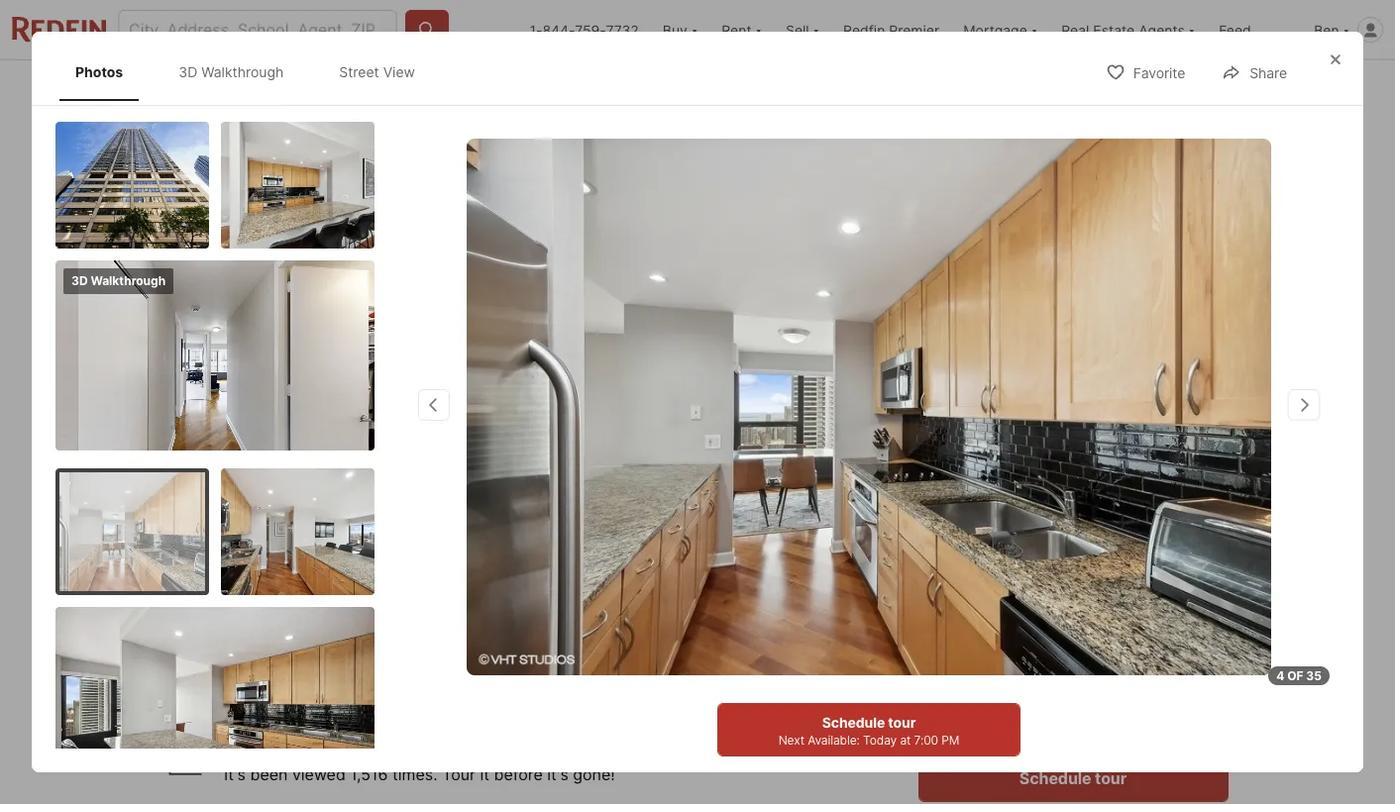 Task type: locate. For each thing, give the bounding box(es) containing it.
schedule inside button
[[1020, 769, 1092, 789]]

1 oct from the left
[[963, 640, 989, 655]]

2 vertical spatial tour
[[1096, 769, 1128, 789]]

st
[[256, 581, 273, 601]]

saturday 28 oct
[[1141, 587, 1203, 655]]

redfin premier
[[844, 21, 940, 38]]

tour inside this home is popular it's been viewed 1,516 times. tour it before it's gone!
[[442, 765, 476, 785]]

this
[[224, 737, 258, 757]]

open sat, 1:30pm to 3:30pm
[[190, 138, 367, 153]]

2 horizontal spatial tour
[[1096, 769, 1128, 789]]

0 vertical spatial 3d walkthrough
[[179, 63, 284, 80]]

0 horizontal spatial tour
[[888, 715, 916, 732]]

0 horizontal spatial schedule
[[822, 715, 885, 732]]

it's
[[224, 765, 246, 785]]

it's
[[547, 765, 569, 785]]

1 horizontal spatial street
[[405, 474, 446, 491]]

for sale - active
[[184, 544, 314, 561]]

34 photos button
[[1083, 463, 1213, 503]]

0 horizontal spatial view
[[383, 63, 415, 80]]

3 oct from the left
[[1159, 640, 1185, 655]]

friday 27 oct
[[1054, 587, 1094, 655]]

#5007
[[276, 581, 326, 601]]

1,250 sq ft
[[619, 626, 680, 677]]

available:
[[808, 734, 860, 748]]

tour inside button
[[1096, 769, 1128, 789]]

1 vertical spatial tour
[[442, 765, 476, 785]]

tour up thursday
[[955, 542, 1002, 570]]

0 horizontal spatial tour
[[442, 765, 476, 785]]

2 vertical spatial 3d
[[227, 474, 246, 491]]

0 horizontal spatial street
[[339, 63, 379, 80]]

ft
[[643, 657, 658, 677]]

2 oct from the left
[[1061, 640, 1087, 655]]

7732
[[606, 21, 639, 38]]

2 tab from the left
[[555, 64, 713, 112]]

30
[[167, 581, 188, 601]]

0 horizontal spatial share
[[1175, 79, 1212, 96]]

image image
[[56, 121, 209, 248], [221, 121, 375, 248], [56, 260, 375, 451], [221, 468, 375, 595], [59, 472, 205, 591], [56, 607, 375, 797]]

pm
[[942, 734, 960, 748]]

street view inside tab
[[339, 63, 415, 80]]

popular
[[326, 737, 385, 757]]

home inside this home is popular it's been viewed 1,516 times. tour it before it's gone!
[[261, 737, 305, 757]]

35
[[1307, 669, 1322, 684]]

1 vertical spatial street view
[[405, 474, 483, 491]]

1 horizontal spatial view
[[449, 474, 483, 491]]

30 e huron st #5007 image
[[467, 139, 1272, 676]]

share button
[[1206, 52, 1304, 92], [1130, 66, 1229, 107]]

3 tab from the left
[[713, 64, 809, 112]]

sale
[[216, 544, 250, 561]]

schedule tour
[[1020, 769, 1128, 789]]

1 horizontal spatial schedule
[[1020, 769, 1092, 789]]

3d walkthrough button
[[182, 463, 353, 503]]

1 horizontal spatial share
[[1250, 65, 1288, 82]]

search
[[228, 80, 276, 96]]

dialog
[[32, 32, 1364, 803]]

0 vertical spatial view
[[383, 63, 415, 80]]

1 horizontal spatial tour
[[960, 706, 987, 721]]

3d walkthrough tab
[[163, 48, 300, 97]]

30 e huron st #5007, chicago, il 60611 image
[[167, 116, 911, 518], [919, 116, 1229, 313], [919, 321, 1229, 518]]

feed button
[[1207, 0, 1303, 59]]

tab
[[407, 64, 555, 112], [555, 64, 713, 112], [713, 64, 809, 112]]

tour in person
[[960, 706, 1044, 721]]

schedule for schedule tour next available: today at 7:00 pm
[[822, 715, 885, 732]]

oct inside thursday 26 oct
[[963, 640, 989, 655]]

tour
[[960, 706, 987, 721], [442, 765, 476, 785]]

0 vertical spatial home
[[1055, 542, 1117, 570]]

photos tab
[[59, 48, 139, 97]]

None button
[[931, 575, 1021, 668], [1029, 576, 1119, 667], [1127, 576, 1217, 667], [931, 575, 1021, 668], [1029, 576, 1119, 667], [1127, 576, 1217, 667]]

oct for 28
[[1159, 640, 1185, 655]]

home up been
[[261, 737, 305, 757]]

street view inside 'button'
[[405, 474, 483, 491]]

schedule down the 'tour in person' list box
[[1020, 769, 1092, 789]]

share
[[1250, 65, 1288, 82], [1175, 79, 1212, 96]]

1 vertical spatial home
[[261, 737, 305, 757]]

next image
[[1205, 606, 1237, 637]]

3d
[[179, 63, 197, 80], [71, 273, 88, 288], [227, 474, 246, 491]]

$480,000 est. $5,036 /mo get pre-approved
[[167, 626, 391, 676]]

street view
[[339, 63, 415, 80], [405, 474, 483, 491]]

oct down the 27 on the bottom of page
[[1061, 640, 1087, 655]]

0 vertical spatial street
[[339, 63, 379, 80]]

1 vertical spatial street
[[405, 474, 446, 491]]

oct inside friday 27 oct
[[1061, 640, 1087, 655]]

tab list containing photos
[[56, 44, 451, 101]]

this
[[1007, 542, 1049, 570]]

this home is popular it's been viewed 1,516 times. tour it before it's gone!
[[224, 737, 615, 785]]

tour down the 'tour in person' list box
[[1096, 769, 1128, 789]]

tab list inside dialog
[[56, 44, 451, 101]]

open sat, 1:30pm to 3:30pm link
[[167, 116, 911, 522]]

tab list
[[56, 44, 451, 101], [167, 60, 825, 112]]

schedule
[[822, 715, 885, 732], [1020, 769, 1092, 789]]

dialog containing photos
[[32, 32, 1364, 803]]

tab list down 1-
[[167, 60, 825, 112]]

tour
[[955, 542, 1002, 570], [888, 715, 916, 732], [1096, 769, 1128, 789]]

today
[[863, 734, 897, 748]]

tab list up sat,
[[56, 44, 451, 101]]

1 horizontal spatial 3d
[[179, 63, 197, 80]]

sat,
[[226, 138, 252, 153]]

tour in person list box
[[919, 688, 1229, 739]]

thursday
[[944, 587, 1008, 601]]

27
[[1056, 603, 1092, 638]]

0 vertical spatial tour
[[960, 706, 987, 721]]

1 vertical spatial tour
[[888, 715, 916, 732]]

at
[[900, 734, 911, 748]]

oct down 26
[[963, 640, 989, 655]]

1 horizontal spatial tour
[[955, 542, 1002, 570]]

active link
[[264, 544, 314, 561]]

0 horizontal spatial oct
[[963, 640, 989, 655]]

tour left 'it'
[[442, 765, 476, 785]]

oct for 26
[[963, 640, 989, 655]]

1,516
[[350, 765, 388, 785]]

2 horizontal spatial oct
[[1159, 640, 1185, 655]]

walkthrough inside button
[[249, 474, 336, 491]]

26
[[957, 603, 994, 638]]

1 vertical spatial schedule
[[1020, 769, 1092, 789]]

1 vertical spatial 3d
[[71, 273, 88, 288]]

tour up the 'at' at the right bottom of the page
[[888, 715, 916, 732]]

tour left in
[[960, 706, 987, 721]]

1 horizontal spatial oct
[[1061, 640, 1087, 655]]

street view button
[[360, 463, 500, 503]]

0 vertical spatial tour
[[955, 542, 1002, 570]]

2 vertical spatial 3d walkthrough
[[227, 474, 336, 491]]

3d walkthrough
[[179, 63, 284, 80], [71, 273, 166, 288], [227, 474, 336, 491]]

view inside 'button'
[[449, 474, 483, 491]]

street
[[339, 63, 379, 80], [405, 474, 446, 491]]

oct
[[963, 640, 989, 655], [1061, 640, 1087, 655], [1159, 640, 1185, 655]]

home up friday
[[1055, 542, 1117, 570]]

viewed
[[292, 765, 346, 785]]

0 vertical spatial schedule
[[822, 715, 885, 732]]

28
[[1154, 603, 1191, 638]]

get
[[271, 659, 295, 676]]

2 vertical spatial walkthrough
[[249, 474, 336, 491]]

0 vertical spatial walkthrough
[[201, 63, 284, 80]]

1 vertical spatial view
[[449, 474, 483, 491]]

overview tab
[[298, 64, 407, 112]]

get pre-approved link
[[271, 659, 391, 676]]

home
[[1055, 542, 1117, 570], [261, 737, 305, 757]]

1:30pm
[[255, 138, 299, 153]]

7:00
[[915, 734, 939, 748]]

schedule tour button
[[919, 755, 1229, 803]]

1 vertical spatial 3d walkthrough
[[71, 273, 166, 288]]

option
[[1063, 688, 1229, 739]]

walkthrough inside tab
[[201, 63, 284, 80]]

person
[[1003, 706, 1044, 721]]

3:30pm
[[321, 138, 367, 153]]

0 vertical spatial street view
[[339, 63, 415, 80]]

in
[[990, 706, 1000, 721]]

1,250
[[619, 626, 680, 654]]

oct down 28
[[1159, 640, 1185, 655]]

est.
[[167, 659, 191, 676]]

premier
[[889, 21, 940, 38]]

schedule inside schedule tour next available: today at 7:00 pm
[[822, 715, 885, 732]]

0 vertical spatial 3d
[[179, 63, 197, 80]]

tour inside schedule tour next available: today at 7:00 pm
[[888, 715, 916, 732]]

tour in person option
[[919, 688, 1063, 739]]

view
[[383, 63, 415, 80], [449, 474, 483, 491]]

share button inside dialog
[[1206, 52, 1304, 92]]

2 horizontal spatial 3d
[[227, 474, 246, 491]]

oct inside saturday 28 oct
[[1159, 640, 1185, 655]]

schedule up available:
[[822, 715, 885, 732]]

overview
[[320, 80, 385, 96]]

0 horizontal spatial home
[[261, 737, 305, 757]]



Task type: describe. For each thing, give the bounding box(es) containing it.
active
[[264, 544, 314, 561]]

times.
[[393, 765, 438, 785]]

redfin premier button
[[832, 0, 952, 59]]

1-844-759-7732 link
[[530, 21, 639, 38]]

tour for schedule tour next available: today at 7:00 pm
[[888, 715, 916, 732]]

1-844-759-7732
[[530, 21, 639, 38]]

share inside button
[[1250, 65, 1288, 82]]

of
[[1288, 669, 1304, 684]]

open
[[190, 138, 223, 153]]

2
[[524, 626, 538, 654]]

tour for schedule tour
[[1096, 769, 1128, 789]]

2 baths
[[524, 626, 567, 677]]

3d inside tab
[[179, 63, 197, 80]]

street inside tab
[[339, 63, 379, 80]]

City, Address, School, Agent, ZIP search field
[[118, 10, 397, 50]]

for
[[184, 544, 212, 561]]

thursday 26 oct
[[944, 587, 1008, 655]]

before
[[494, 765, 543, 785]]

favorite button
[[1089, 52, 1203, 92]]

to
[[302, 138, 319, 153]]

$5,036
[[195, 659, 241, 676]]

is
[[309, 737, 322, 757]]

photos
[[1149, 474, 1196, 491]]

search link
[[189, 76, 276, 100]]

redfin
[[844, 21, 886, 38]]

schedule tour next available: today at 7:00 pm
[[779, 715, 960, 748]]

tour inside option
[[960, 706, 987, 721]]

30 e huron st #5007 ,
[[167, 581, 331, 601]]

3d inside button
[[227, 474, 246, 491]]

34 photos
[[1128, 474, 1196, 491]]

4 of 35
[[1277, 669, 1322, 684]]

go tour this home
[[919, 542, 1117, 570]]

3d walkthrough inside tab
[[179, 63, 284, 80]]

3d walkthrough inside button
[[227, 474, 336, 491]]

view inside tab
[[383, 63, 415, 80]]

759-
[[575, 21, 606, 38]]

street inside 'button'
[[405, 474, 446, 491]]

$480,000
[[167, 626, 280, 654]]

been
[[250, 765, 288, 785]]

street view tab
[[323, 48, 431, 97]]

saturday
[[1141, 587, 1203, 601]]

schedule for schedule tour
[[1020, 769, 1092, 789]]

,
[[326, 581, 331, 601]]

oct for 27
[[1061, 640, 1087, 655]]

e
[[192, 581, 201, 601]]

4
[[1277, 669, 1285, 684]]

pre-
[[298, 659, 327, 676]]

34
[[1128, 474, 1146, 491]]

-
[[254, 544, 260, 561]]

tab list containing search
[[167, 60, 825, 112]]

beds
[[439, 657, 477, 677]]

submit search image
[[417, 20, 437, 40]]

/mo
[[241, 659, 267, 676]]

approved
[[327, 659, 391, 676]]

chicago
[[335, 581, 396, 601]]

1-
[[530, 21, 543, 38]]

favorite
[[1134, 65, 1186, 82]]

feed
[[1219, 21, 1252, 38]]

tour for go tour this home
[[955, 542, 1002, 570]]

0 horizontal spatial 3d
[[71, 273, 88, 288]]

friday
[[1054, 587, 1094, 601]]

1 vertical spatial walkthrough
[[91, 273, 166, 288]]

huron
[[205, 581, 252, 601]]

it
[[480, 765, 490, 785]]

photos
[[75, 63, 123, 80]]

gone!
[[573, 765, 615, 785]]

1 horizontal spatial home
[[1055, 542, 1117, 570]]

844-
[[543, 21, 575, 38]]

60611
[[423, 581, 467, 601]]

next
[[779, 734, 805, 748]]

baths
[[524, 657, 567, 677]]

map entry image
[[756, 542, 888, 674]]

baths link
[[524, 657, 567, 677]]

1 tab from the left
[[407, 64, 555, 112]]



Task type: vqa. For each thing, say whether or not it's contained in the screenshot.
Net inflow on the left top of page
no



